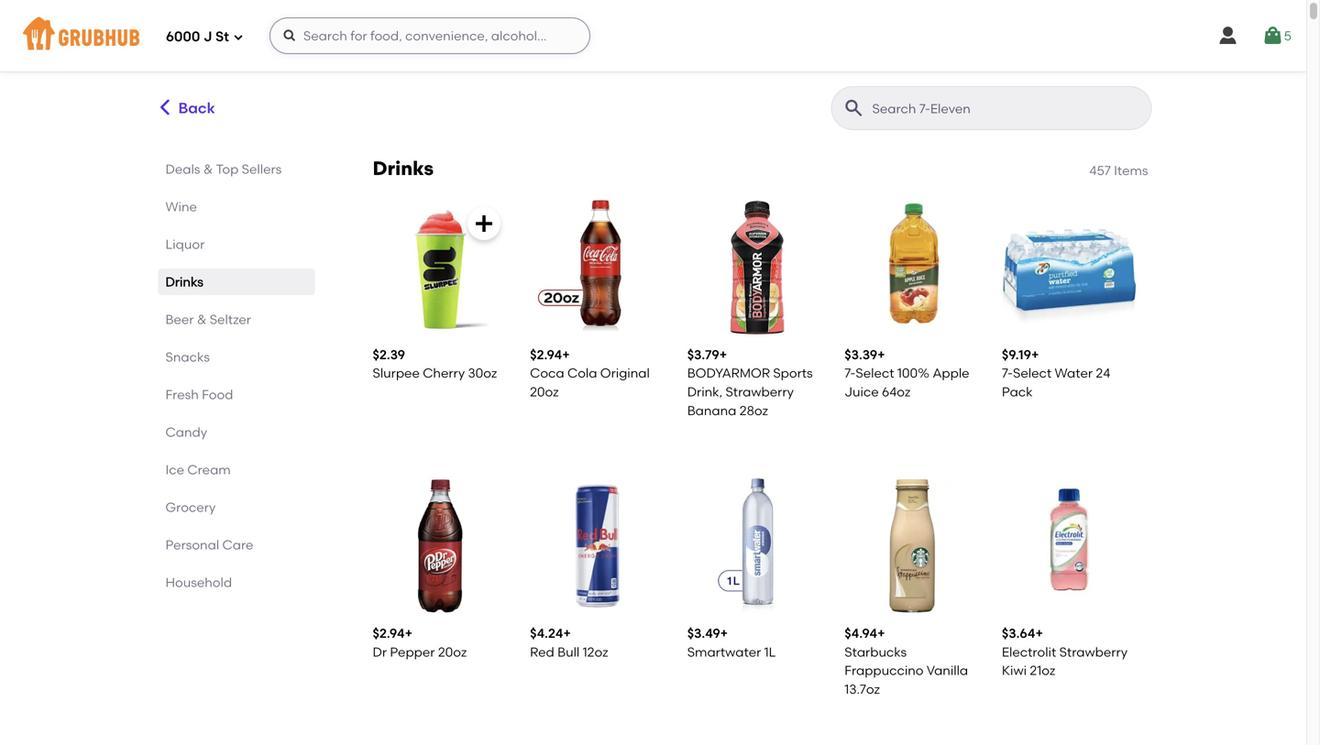 Task type: vqa. For each thing, say whether or not it's contained in the screenshot.
Starbucks Frappuccino Vanilla 13.7oz Image
yes



Task type: locate. For each thing, give the bounding box(es) containing it.
select inside $3.39 + 7-select 100% apple juice 64oz
[[856, 366, 895, 381]]

20oz
[[530, 384, 559, 400], [438, 645, 467, 660]]

100%
[[898, 366, 930, 381]]

$2.94 + dr pepper 20oz
[[373, 626, 467, 660]]

1 vertical spatial 20oz
[[438, 645, 467, 660]]

snacks
[[166, 349, 210, 365]]

fresh food
[[166, 387, 233, 403]]

+ up pack
[[1032, 347, 1040, 363]]

deals
[[166, 161, 200, 177]]

7- down '$9.19'
[[1002, 366, 1014, 381]]

starbucks frappuccino vanilla 13.7oz image
[[845, 479, 980, 614]]

0 vertical spatial strawberry
[[726, 384, 794, 400]]

caret left icon image
[[155, 98, 175, 117]]

grocery
[[166, 500, 216, 515]]

select inside $9.19 + 7-select water 24 pack
[[1014, 366, 1052, 381]]

457
[[1090, 163, 1111, 178]]

$4.94 + starbucks frappuccino vanilla 13.7oz
[[845, 626, 969, 697]]

1 horizontal spatial $2.94
[[530, 347, 562, 363]]

strawberry inside $3.64 + electrolit strawberry kiwi 21oz
[[1060, 645, 1128, 660]]

0 horizontal spatial $2.94
[[373, 626, 405, 642]]

1 select from the left
[[856, 366, 895, 381]]

cream
[[187, 462, 231, 478]]

+ inside $3.39 + 7-select 100% apple juice 64oz
[[878, 347, 886, 363]]

2 select from the left
[[1014, 366, 1052, 381]]

strawberry up 28oz
[[726, 384, 794, 400]]

1 horizontal spatial 20oz
[[530, 384, 559, 400]]

0 vertical spatial drinks
[[373, 157, 434, 180]]

$2.94
[[530, 347, 562, 363], [373, 626, 405, 642]]

electrolit strawberry kiwi 21oz image
[[1002, 479, 1138, 614]]

& for top
[[203, 161, 213, 177]]

1 vertical spatial drinks
[[166, 274, 203, 290]]

+ inside $3.64 + electrolit strawberry kiwi 21oz
[[1036, 626, 1044, 642]]

coca cola original 20oz image
[[530, 200, 666, 335]]

apple
[[933, 366, 970, 381]]

water
[[1055, 366, 1093, 381]]

bull
[[558, 645, 580, 660]]

+ inside $9.19 + 7-select water 24 pack
[[1032, 347, 1040, 363]]

7- for 7-select water 24 pack
[[1002, 366, 1014, 381]]

personal
[[166, 537, 219, 553]]

+ up smartwater
[[721, 626, 728, 642]]

food
[[202, 387, 233, 403]]

+ for $3.79 + bodyarmor sports drink, strawberry banana 28oz
[[720, 347, 727, 363]]

pepper
[[390, 645, 435, 660]]

drinks
[[373, 157, 434, 180], [166, 274, 203, 290]]

+ for $3.39 + 7-select 100% apple juice 64oz
[[878, 347, 886, 363]]

7- down $3.39
[[845, 366, 856, 381]]

1 vertical spatial strawberry
[[1060, 645, 1128, 660]]

1 horizontal spatial strawberry
[[1060, 645, 1128, 660]]

20oz right pepper in the left bottom of the page
[[438, 645, 467, 660]]

svg image
[[1218, 25, 1240, 47], [1263, 25, 1285, 47], [282, 28, 297, 43], [233, 32, 244, 43]]

20oz inside $2.94 + coca cola original 20oz
[[530, 384, 559, 400]]

$4.24
[[530, 626, 564, 642]]

$3.79
[[688, 347, 720, 363]]

1 7- from the left
[[845, 366, 856, 381]]

0 horizontal spatial drinks
[[166, 274, 203, 290]]

care
[[222, 537, 254, 553]]

strawberry
[[726, 384, 794, 400], [1060, 645, 1128, 660]]

+
[[562, 347, 570, 363], [720, 347, 727, 363], [878, 347, 886, 363], [1032, 347, 1040, 363], [405, 626, 413, 642], [564, 626, 571, 642], [721, 626, 728, 642], [878, 626, 886, 642], [1036, 626, 1044, 642]]

bodyarmor sports drink, strawberry banana 28oz image
[[688, 200, 823, 335]]

personal care
[[166, 537, 254, 553]]

+ up pepper in the left bottom of the page
[[405, 626, 413, 642]]

$4.24 + red bull 12oz
[[530, 626, 609, 660]]

+ inside $3.79 + bodyarmor sports drink, strawberry banana 28oz
[[720, 347, 727, 363]]

beer & seltzer
[[166, 312, 251, 327]]

$3.64 + electrolit strawberry kiwi 21oz
[[1002, 626, 1128, 679]]

+ up the '64oz'
[[878, 347, 886, 363]]

0 horizontal spatial 7-
[[845, 366, 856, 381]]

+ up bull
[[564, 626, 571, 642]]

1 vertical spatial &
[[197, 312, 207, 327]]

& inside 'tab'
[[203, 161, 213, 177]]

select for $3.39
[[856, 366, 895, 381]]

457 items
[[1090, 163, 1149, 178]]

kiwi
[[1002, 663, 1027, 679]]

$2.94 up coca at left
[[530, 347, 562, 363]]

1 horizontal spatial select
[[1014, 366, 1052, 381]]

+ inside $3.49 + smartwater 1l
[[721, 626, 728, 642]]

& for seltzer
[[197, 312, 207, 327]]

21oz
[[1030, 663, 1056, 679]]

0 vertical spatial 20oz
[[530, 384, 559, 400]]

64oz
[[882, 384, 911, 400]]

j
[[204, 29, 212, 45]]

household
[[166, 575, 232, 591]]

$2.94 inside $2.94 + dr pepper 20oz
[[373, 626, 405, 642]]

& left top
[[203, 161, 213, 177]]

+ up bodyarmor
[[720, 347, 727, 363]]

+ up starbucks on the right bottom
[[878, 626, 886, 642]]

7- inside $3.39 + 7-select 100% apple juice 64oz
[[845, 366, 856, 381]]

$2.94 up the dr
[[373, 626, 405, 642]]

0 vertical spatial $2.94
[[530, 347, 562, 363]]

cola
[[568, 366, 598, 381]]

ice cream
[[166, 462, 231, 478]]

sellers
[[242, 161, 282, 177]]

original
[[601, 366, 650, 381]]

fresh
[[166, 387, 199, 403]]

7- for 7-select 100% apple juice 64oz
[[845, 366, 856, 381]]

st
[[216, 29, 229, 45]]

coca
[[530, 366, 565, 381]]

7-
[[845, 366, 856, 381], [1002, 366, 1014, 381]]

candy tab
[[166, 423, 308, 442]]

1 vertical spatial $2.94
[[373, 626, 405, 642]]

pack
[[1002, 384, 1033, 400]]

0 horizontal spatial 20oz
[[438, 645, 467, 660]]

liquor tab
[[166, 235, 308, 254]]

proceed to checkout button
[[1028, 639, 1274, 672]]

cherry
[[423, 366, 465, 381]]

select up the juice
[[856, 366, 895, 381]]

bodyarmor
[[688, 366, 770, 381]]

+ inside $2.94 + dr pepper 20oz
[[405, 626, 413, 642]]

ice cream tab
[[166, 460, 308, 480]]

$3.39
[[845, 347, 878, 363]]

select
[[856, 366, 895, 381], [1014, 366, 1052, 381]]

back
[[178, 99, 215, 117]]

1l
[[765, 645, 776, 660]]

magnifying glass icon image
[[843, 97, 865, 119]]

sports
[[774, 366, 813, 381]]

strawberry left to
[[1060, 645, 1128, 660]]

&
[[203, 161, 213, 177], [197, 312, 207, 327]]

0 horizontal spatial strawberry
[[726, 384, 794, 400]]

2 7- from the left
[[1002, 366, 1014, 381]]

+ inside $2.94 + coca cola original 20oz
[[562, 347, 570, 363]]

$2.94 inside $2.94 + coca cola original 20oz
[[530, 347, 562, 363]]

+ inside $4.24 + red bull 12oz
[[564, 626, 571, 642]]

+ up cola
[[562, 347, 570, 363]]

dr
[[373, 645, 387, 660]]

snacks tab
[[166, 348, 308, 367]]

select up pack
[[1014, 366, 1052, 381]]

wine
[[166, 199, 197, 215]]

5
[[1285, 28, 1292, 43]]

20oz down coca at left
[[530, 384, 559, 400]]

$4.94
[[845, 626, 878, 642]]

+ up electrolit
[[1036, 626, 1044, 642]]

+ inside $4.94 + starbucks frappuccino vanilla 13.7oz
[[878, 626, 886, 642]]

& right beer
[[197, 312, 207, 327]]

electrolit
[[1002, 645, 1057, 660]]

proceed to checkout
[[1085, 648, 1218, 663]]

juice
[[845, 384, 879, 400]]

red bull 12oz image
[[530, 479, 666, 614]]

20oz inside $2.94 + dr pepper 20oz
[[438, 645, 467, 660]]

1 horizontal spatial 7-
[[1002, 366, 1014, 381]]

& inside tab
[[197, 312, 207, 327]]

0 horizontal spatial select
[[856, 366, 895, 381]]

24
[[1096, 366, 1111, 381]]

slurpee cherry 30oz image
[[373, 200, 508, 335]]

vanilla
[[927, 663, 969, 679]]

0 vertical spatial &
[[203, 161, 213, 177]]

7- inside $9.19 + 7-select water 24 pack
[[1002, 366, 1014, 381]]



Task type: describe. For each thing, give the bounding box(es) containing it.
candy
[[166, 425, 207, 440]]

starbucks
[[845, 645, 907, 660]]

select for $9.19
[[1014, 366, 1052, 381]]

svg image
[[473, 213, 495, 235]]

30oz
[[468, 366, 497, 381]]

+ for $2.94 + dr pepper 20oz
[[405, 626, 413, 642]]

fresh food tab
[[166, 385, 308, 404]]

12oz
[[583, 645, 609, 660]]

$2.94 + coca cola original 20oz
[[530, 347, 650, 400]]

28oz
[[740, 403, 769, 419]]

smartwater 1l image
[[688, 479, 823, 614]]

6000
[[166, 29, 200, 45]]

frappuccino
[[845, 663, 924, 679]]

+ for $3.49 + smartwater 1l
[[721, 626, 728, 642]]

back button
[[155, 86, 216, 130]]

$9.19 + 7-select water 24 pack
[[1002, 347, 1111, 400]]

main navigation navigation
[[0, 0, 1307, 72]]

liquor
[[166, 237, 205, 252]]

strawberry inside $3.79 + bodyarmor sports drink, strawberry banana 28oz
[[726, 384, 794, 400]]

$3.64
[[1002, 626, 1036, 642]]

wine tab
[[166, 197, 308, 216]]

top
[[216, 161, 239, 177]]

drink,
[[688, 384, 723, 400]]

$3.49 + smartwater 1l
[[688, 626, 776, 660]]

deals & top sellers
[[166, 161, 282, 177]]

7-select water 24 pack image
[[1002, 200, 1138, 335]]

$3.39 + 7-select 100% apple juice 64oz
[[845, 347, 970, 400]]

+ for $4.24 + red bull 12oz
[[564, 626, 571, 642]]

household tab
[[166, 573, 308, 593]]

dr pepper 20oz image
[[373, 479, 508, 614]]

$2.94 for dr
[[373, 626, 405, 642]]

red
[[530, 645, 555, 660]]

to
[[1141, 648, 1154, 663]]

1 horizontal spatial drinks
[[373, 157, 434, 180]]

$9.19
[[1002, 347, 1032, 363]]

+ for $9.19 + 7-select water 24 pack
[[1032, 347, 1040, 363]]

beer & seltzer tab
[[166, 310, 308, 329]]

seltzer
[[210, 312, 251, 327]]

items
[[1114, 163, 1149, 178]]

+ for $2.94 + coca cola original 20oz
[[562, 347, 570, 363]]

checkout
[[1157, 648, 1218, 663]]

personal care tab
[[166, 536, 308, 555]]

drinks inside drinks tab
[[166, 274, 203, 290]]

Search 7-Eleven search field
[[871, 100, 1146, 117]]

$2.94 for coca
[[530, 347, 562, 363]]

slurpee
[[373, 366, 420, 381]]

+ for $4.94 + starbucks frappuccino vanilla 13.7oz
[[878, 626, 886, 642]]

$2.39 slurpee cherry 30oz
[[373, 347, 497, 381]]

$2.39
[[373, 347, 405, 363]]

drinks tab
[[166, 272, 308, 292]]

ice
[[166, 462, 184, 478]]

$3.49
[[688, 626, 721, 642]]

7-select 100% apple juice 64oz image
[[845, 200, 980, 335]]

13.7oz
[[845, 682, 881, 697]]

+ for $3.64 + electrolit strawberry kiwi 21oz
[[1036, 626, 1044, 642]]

Search for food, convenience, alcohol... search field
[[270, 17, 591, 54]]

banana
[[688, 403, 737, 419]]

beer
[[166, 312, 194, 327]]

grocery tab
[[166, 498, 308, 517]]

svg image inside 5 button
[[1263, 25, 1285, 47]]

$3.79 + bodyarmor sports drink, strawberry banana 28oz
[[688, 347, 813, 419]]

5 button
[[1263, 19, 1292, 52]]

smartwater
[[688, 645, 762, 660]]

deals & top sellers tab
[[166, 160, 308, 179]]

6000 j st
[[166, 29, 229, 45]]

proceed
[[1085, 648, 1138, 663]]



